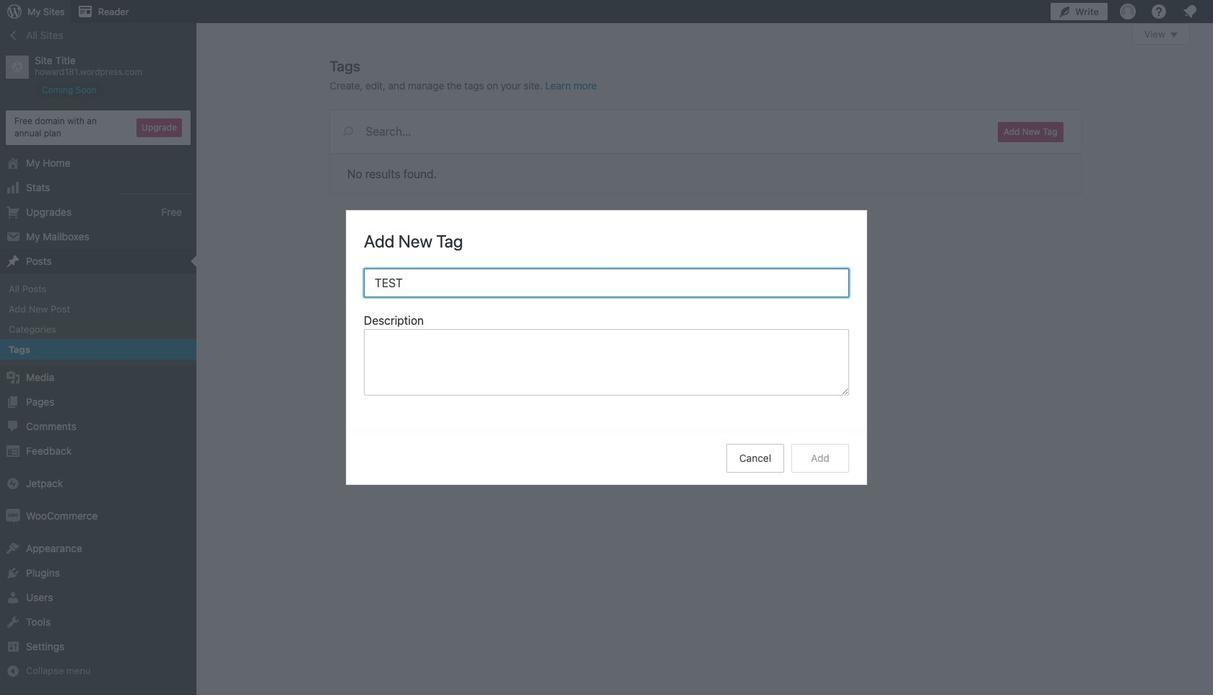 Task type: vqa. For each thing, say whether or not it's contained in the screenshot.
the credit_card image
no



Task type: describe. For each thing, give the bounding box(es) containing it.
help image
[[1150, 3, 1168, 20]]

highest hourly views 0 image
[[122, 185, 191, 194]]

closed image
[[1171, 32, 1178, 38]]

New Tag Name text field
[[364, 269, 849, 298]]

manage your notifications image
[[1181, 3, 1199, 20]]



Task type: locate. For each thing, give the bounding box(es) containing it.
main content
[[330, 23, 1190, 194]]

None search field
[[330, 110, 981, 152]]

img image
[[6, 509, 20, 524]]

None text field
[[364, 329, 849, 396]]

update your profile, personal settings, and more image
[[1119, 3, 1137, 20]]

group
[[364, 312, 849, 400]]

dialog
[[347, 211, 867, 485]]



